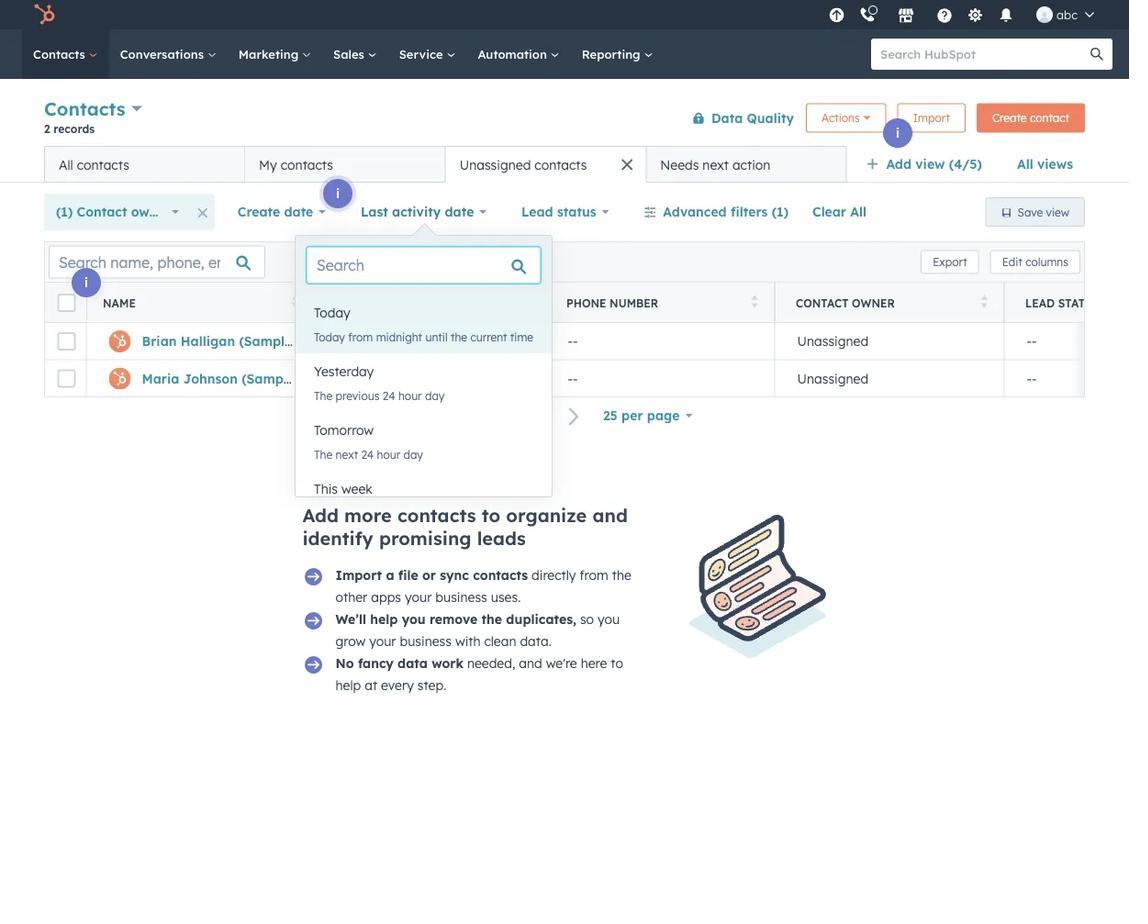 Task type: vqa. For each thing, say whether or not it's contained in the screenshot.
Notifications
no



Task type: locate. For each thing, give the bounding box(es) containing it.
1 horizontal spatial add
[[887, 156, 912, 172]]

(sample up maria johnson (sample contact)
[[239, 333, 292, 349]]

more
[[345, 504, 392, 527]]

1 horizontal spatial date
[[445, 204, 474, 220]]

view inside button
[[1047, 205, 1070, 219]]

status
[[558, 204, 597, 220]]

0 vertical spatial create
[[993, 111, 1027, 125]]

data.
[[520, 634, 552, 650]]

1 vertical spatial contacts
[[44, 97, 125, 120]]

we'll help you remove the duplicates,
[[336, 612, 577, 628]]

i button up add view (4/5)
[[884, 118, 913, 148]]

0 vertical spatial from
[[348, 330, 373, 344]]

this
[[314, 481, 338, 497]]

i for i button to the right
[[896, 125, 900, 141]]

0 horizontal spatial all
[[59, 157, 73, 173]]

1 horizontal spatial your
[[405, 590, 432, 606]]

0 vertical spatial i button
[[884, 118, 913, 148]]

1 vertical spatial unassigned
[[798, 333, 869, 349]]

1 horizontal spatial create
[[993, 111, 1027, 125]]

marketplaces image
[[898, 8, 915, 25]]

1 vertical spatial contact
[[796, 296, 849, 310]]

contacts down contacts 'banner'
[[535, 157, 587, 173]]

create contact
[[993, 111, 1070, 125]]

save
[[1018, 205, 1044, 219]]

contacts right my
[[281, 157, 333, 173]]

contacts down records
[[77, 157, 129, 173]]

import up add view (4/5)
[[914, 111, 951, 125]]

1 horizontal spatial you
[[598, 612, 620, 628]]

sales
[[333, 46, 368, 62]]

settings image
[[968, 8, 984, 24]]

1 vertical spatial the
[[314, 448, 333, 462]]

0 horizontal spatial next
[[336, 448, 358, 462]]

unassigned
[[460, 157, 531, 173], [798, 333, 869, 349], [798, 371, 869, 387]]

from inside "directly from the other apps your business uses."
[[580, 568, 609, 584]]

hour up this week button
[[377, 448, 401, 462]]

maria johnson (sample contact) link
[[142, 371, 354, 387]]

1 vertical spatial your
[[369, 634, 396, 650]]

contact down 'all contacts'
[[77, 204, 127, 220]]

0 horizontal spatial date
[[284, 204, 314, 220]]

0 vertical spatial next
[[703, 157, 729, 173]]

unassigned inside button
[[460, 157, 531, 173]]

0 vertical spatial owner
[[131, 204, 171, 220]]

yesterday button
[[296, 354, 552, 390]]

list box
[[296, 295, 552, 530]]

0 horizontal spatial from
[[348, 330, 373, 344]]

create for create date
[[238, 204, 280, 220]]

1 vertical spatial help
[[336, 678, 361, 694]]

all contacts
[[59, 157, 129, 173]]

0 horizontal spatial lead
[[522, 204, 554, 220]]

day inside tomorrow the next 24 hour day
[[404, 448, 423, 462]]

from down email
[[348, 330, 373, 344]]

date right activity
[[445, 204, 474, 220]]

1 horizontal spatial owner
[[852, 296, 895, 310]]

edit
[[1003, 255, 1023, 269]]

0 vertical spatial (sample
[[239, 333, 292, 349]]

0 horizontal spatial owner
[[131, 204, 171, 220]]

all
[[1018, 156, 1034, 172], [59, 157, 73, 173], [851, 204, 867, 220]]

lead inside lead status popup button
[[522, 204, 554, 220]]

your up fancy
[[369, 634, 396, 650]]

1 vertical spatial add
[[303, 504, 339, 527]]

create date
[[238, 204, 314, 220]]

upgrade link
[[826, 5, 849, 24]]

add inside add more contacts to organize and identify promising leads
[[303, 504, 339, 527]]

press to sort. element
[[293, 295, 299, 311], [752, 295, 759, 311], [981, 295, 988, 311]]

my contacts button
[[245, 146, 446, 183]]

save view
[[1018, 205, 1070, 219]]

add view (4/5)
[[887, 156, 983, 172]]

hour down emailmaria@hubspot.com
[[399, 389, 422, 403]]

view left (4/5)
[[916, 156, 946, 172]]

no
[[336, 656, 354, 672]]

import
[[914, 111, 951, 125], [336, 568, 382, 584]]

2 horizontal spatial all
[[1018, 156, 1034, 172]]

needs next action button
[[646, 146, 847, 183]]

1 horizontal spatial to
[[611, 656, 624, 672]]

0 vertical spatial help
[[370, 612, 398, 628]]

a
[[386, 568, 395, 584]]

lead status
[[522, 204, 597, 220]]

1 horizontal spatial (1)
[[772, 204, 789, 220]]

action
[[733, 157, 771, 173]]

1 vertical spatial the
[[612, 568, 632, 584]]

the right directly
[[612, 568, 632, 584]]

calling icon button
[[852, 3, 884, 27]]

0 horizontal spatial to
[[482, 504, 501, 527]]

your inside so you grow your business with clean data.
[[369, 634, 396, 650]]

automation
[[478, 46, 551, 62]]

2 date from the left
[[445, 204, 474, 220]]

contacts up records
[[44, 97, 125, 120]]

1 the from the top
[[314, 389, 333, 403]]

i up the add view (4/5) popup button
[[896, 125, 900, 141]]

3 press to sort. image from the left
[[981, 295, 988, 308]]

needed, and we're here to help at every step.
[[336, 656, 624, 694]]

1 horizontal spatial and
[[593, 504, 628, 527]]

every
[[381, 678, 414, 694]]

2 vertical spatial the
[[482, 612, 502, 628]]

1 vertical spatial owner
[[852, 296, 895, 310]]

organize
[[506, 504, 587, 527]]

0 horizontal spatial you
[[402, 612, 426, 628]]

1 horizontal spatial day
[[425, 389, 445, 403]]

2
[[44, 122, 50, 135]]

sales link
[[322, 29, 388, 79]]

view for add
[[916, 156, 946, 172]]

0 horizontal spatial 24
[[361, 448, 374, 462]]

(sample for johnson
[[242, 371, 295, 387]]

my
[[259, 157, 277, 173]]

0 vertical spatial add
[[887, 156, 912, 172]]

0 horizontal spatial your
[[369, 634, 396, 650]]

activity
[[392, 204, 441, 220]]

1 you from the left
[[402, 612, 426, 628]]

next left action
[[703, 157, 729, 173]]

24 right "previous"
[[383, 389, 395, 403]]

0 horizontal spatial press to sort. image
[[293, 295, 299, 308]]

0 vertical spatial your
[[405, 590, 432, 606]]

Search HubSpot search field
[[872, 39, 1097, 70]]

1 vertical spatial import
[[336, 568, 382, 584]]

1 press to sort. image from the left
[[293, 295, 299, 308]]

contacts up import a file or sync contacts
[[398, 504, 476, 527]]

(sample
[[239, 333, 292, 349], [242, 371, 295, 387]]

needs next action
[[661, 157, 771, 173]]

the for tomorrow
[[314, 448, 333, 462]]

Search search field
[[307, 247, 541, 284]]

0 vertical spatial the
[[314, 389, 333, 403]]

add down this
[[303, 504, 339, 527]]

0 horizontal spatial i button
[[72, 268, 101, 298]]

week
[[342, 481, 373, 497]]

contacts
[[33, 46, 89, 62], [44, 97, 125, 120]]

0 horizontal spatial press to sort. element
[[293, 295, 299, 311]]

previous
[[336, 389, 380, 403]]

0 horizontal spatial help
[[336, 678, 361, 694]]

help inside needed, and we're here to help at every step.
[[336, 678, 361, 694]]

help image
[[937, 8, 953, 25]]

2 press to sort. image from the left
[[752, 295, 759, 308]]

johnson
[[183, 371, 238, 387]]

we'll
[[336, 612, 366, 628]]

0 vertical spatial and
[[593, 504, 628, 527]]

24 inside yesterday the previous 24 hour day
[[383, 389, 395, 403]]

the down yesterday
[[314, 389, 333, 403]]

the inside yesterday the previous 24 hour day
[[314, 389, 333, 403]]

2 the from the top
[[314, 448, 333, 462]]

all down 2 records
[[59, 157, 73, 173]]

0 horizontal spatial create
[[238, 204, 280, 220]]

business inside so you grow your business with clean data.
[[400, 634, 452, 650]]

all left views
[[1018, 156, 1034, 172]]

contacts inside "link"
[[33, 46, 89, 62]]

view
[[916, 156, 946, 172], [1047, 205, 1070, 219]]

1 vertical spatial next
[[336, 448, 358, 462]]

and inside add more contacts to organize and identify promising leads
[[593, 504, 628, 527]]

to inside needed, and we're here to help at every step.
[[611, 656, 624, 672]]

1 (1) from the left
[[56, 204, 73, 220]]

(1) down 'all contacts'
[[56, 204, 73, 220]]

your inside "directly from the other apps your business uses."
[[405, 590, 432, 606]]

2 press to sort. element from the left
[[752, 295, 759, 311]]

view right save
[[1047, 205, 1070, 219]]

the right until on the left of the page
[[451, 330, 468, 344]]

i button left the last
[[323, 179, 353, 208]]

1 horizontal spatial press to sort. image
[[752, 295, 759, 308]]

contacts down 'hubspot' link
[[33, 46, 89, 62]]

2 (1) from the left
[[772, 204, 789, 220]]

create date button
[[226, 194, 338, 231]]

1 vertical spatial lead
[[1026, 296, 1056, 310]]

to right here
[[611, 656, 624, 672]]

i down (1) contact owner
[[84, 275, 88, 291]]

contact down clear
[[796, 296, 849, 310]]

last activity date
[[361, 204, 474, 220]]

contact) up yesterday
[[296, 333, 352, 349]]

0 vertical spatial contact
[[77, 204, 127, 220]]

unassigned contacts
[[460, 157, 587, 173]]

day
[[425, 389, 445, 403], [404, 448, 423, 462]]

0 vertical spatial day
[[425, 389, 445, 403]]

from right directly
[[580, 568, 609, 584]]

day inside yesterday the previous 24 hour day
[[425, 389, 445, 403]]

(sample down brian halligan (sample contact) link
[[242, 371, 295, 387]]

-
[[568, 333, 573, 349], [573, 333, 578, 349], [1027, 333, 1032, 349], [1032, 333, 1037, 349], [568, 371, 573, 387], [573, 371, 578, 387], [1027, 371, 1032, 387], [1032, 371, 1037, 387]]

1 vertical spatial contact)
[[299, 371, 354, 387]]

create inside "button"
[[993, 111, 1027, 125]]

0 vertical spatial i
[[896, 125, 900, 141]]

0 vertical spatial today
[[314, 305, 351, 321]]

all for all views
[[1018, 156, 1034, 172]]

0 horizontal spatial day
[[404, 448, 423, 462]]

0 vertical spatial to
[[482, 504, 501, 527]]

help down apps
[[370, 612, 398, 628]]

1 vertical spatial create
[[238, 204, 280, 220]]

1 vertical spatial today
[[314, 330, 345, 344]]

0 horizontal spatial view
[[916, 156, 946, 172]]

i button left name
[[72, 268, 101, 298]]

import up other
[[336, 568, 382, 584]]

you left remove
[[402, 612, 426, 628]]

all inside all views link
[[1018, 156, 1034, 172]]

1 vertical spatial i
[[336, 186, 340, 202]]

the down tomorrow
[[314, 448, 333, 462]]

2 horizontal spatial press to sort. element
[[981, 295, 988, 311]]

so you grow your business with clean data.
[[336, 612, 620, 650]]

1 vertical spatial hour
[[377, 448, 401, 462]]

0 vertical spatial import
[[914, 111, 951, 125]]

you right 'so'
[[598, 612, 620, 628]]

0 horizontal spatial the
[[451, 330, 468, 344]]

2 horizontal spatial the
[[612, 568, 632, 584]]

1 horizontal spatial help
[[370, 612, 398, 628]]

conversations link
[[109, 29, 228, 79]]

1 vertical spatial business
[[400, 634, 452, 650]]

next inside tomorrow the next 24 hour day
[[336, 448, 358, 462]]

next
[[521, 408, 552, 424]]

create down my
[[238, 204, 280, 220]]

unassigned button for emailmaria@hubspot.com
[[775, 360, 1005, 397]]

step.
[[418, 678, 447, 694]]

1 press to sort. element from the left
[[293, 295, 299, 311]]

contacts button
[[44, 96, 142, 122]]

24 for yesterday
[[383, 389, 395, 403]]

contacts banner
[[44, 94, 1086, 146]]

1 vertical spatial view
[[1047, 205, 1070, 219]]

24 inside tomorrow the next 24 hour day
[[361, 448, 374, 462]]

1 vertical spatial from
[[580, 568, 609, 584]]

to left organize
[[482, 504, 501, 527]]

help down 'no'
[[336, 678, 361, 694]]

next inside button
[[703, 157, 729, 173]]

1 horizontal spatial all
[[851, 204, 867, 220]]

you inside so you grow your business with clean data.
[[598, 612, 620, 628]]

advanced
[[663, 204, 727, 220]]

status
[[1059, 296, 1101, 310]]

contacts inside add more contacts to organize and identify promising leads
[[398, 504, 476, 527]]

next down tomorrow
[[336, 448, 358, 462]]

0 vertical spatial business
[[436, 590, 488, 606]]

1 horizontal spatial i
[[336, 186, 340, 202]]

today button
[[296, 295, 552, 332]]

hour inside yesterday the previous 24 hour day
[[399, 389, 422, 403]]

all inside all contacts button
[[59, 157, 73, 173]]

create left contact
[[993, 111, 1027, 125]]

to inside add more contacts to organize and identify promising leads
[[482, 504, 501, 527]]

1 horizontal spatial 24
[[383, 389, 395, 403]]

the up clean
[[482, 612, 502, 628]]

1 horizontal spatial import
[[914, 111, 951, 125]]

import inside button
[[914, 111, 951, 125]]

add down "import" button
[[887, 156, 912, 172]]

0 vertical spatial contacts
[[33, 46, 89, 62]]

current
[[471, 330, 507, 344]]

and down data.
[[519, 656, 543, 672]]

contact) up "previous"
[[299, 371, 354, 387]]

Search name, phone, email addresses, or company search field
[[49, 246, 265, 279]]

all right clear
[[851, 204, 867, 220]]

import button
[[898, 103, 966, 133]]

1 vertical spatial 24
[[361, 448, 374, 462]]

contact) for bh@hubspot.com
[[296, 333, 352, 349]]

2 you from the left
[[598, 612, 620, 628]]

0 vertical spatial unassigned
[[460, 157, 531, 173]]

25 per page button
[[591, 398, 705, 434]]

contacts link
[[22, 29, 109, 79]]

your
[[405, 590, 432, 606], [369, 634, 396, 650]]

your down file
[[405, 590, 432, 606]]

the for yesterday
[[314, 389, 333, 403]]

brian halligan (sample contact)
[[142, 333, 352, 349]]

unassigned contacts button
[[446, 146, 646, 183]]

1 horizontal spatial from
[[580, 568, 609, 584]]

0 horizontal spatial i
[[84, 275, 88, 291]]

tomorrow
[[314, 423, 374, 439]]

day down emailmaria@hubspot.com
[[425, 389, 445, 403]]

0 vertical spatial lead
[[522, 204, 554, 220]]

i down my contacts button
[[336, 186, 340, 202]]

press to sort. image
[[293, 295, 299, 308], [752, 295, 759, 308], [981, 295, 988, 308]]

business inside "directly from the other apps your business uses."
[[436, 590, 488, 606]]

and right organize
[[593, 504, 628, 527]]

date down my contacts
[[284, 204, 314, 220]]

(sample for halligan
[[239, 333, 292, 349]]

1 date from the left
[[284, 204, 314, 220]]

the inside tomorrow the next 24 hour day
[[314, 448, 333, 462]]

data quality
[[712, 110, 795, 126]]

maria johnson (sample contact)
[[142, 371, 354, 387]]

hour inside tomorrow the next 24 hour day
[[377, 448, 401, 462]]

today
[[314, 305, 351, 321], [314, 330, 345, 344]]

0 vertical spatial the
[[451, 330, 468, 344]]

upgrade image
[[829, 8, 846, 24]]

-- button
[[546, 323, 775, 360], [1005, 323, 1130, 360], [546, 360, 775, 397], [1005, 360, 1130, 397]]

the inside "directly from the other apps your business uses."
[[612, 568, 632, 584]]

day up this week button
[[404, 448, 423, 462]]

3 press to sort. element from the left
[[981, 295, 988, 311]]

add inside the add view (4/5) popup button
[[887, 156, 912, 172]]

hour for tomorrow
[[377, 448, 401, 462]]

hubspot image
[[33, 4, 55, 26]]

directly
[[532, 568, 576, 584]]

1 vertical spatial to
[[611, 656, 624, 672]]

1 unassigned button from the top
[[775, 323, 1005, 360]]

(1) contact owner button
[[44, 194, 191, 231]]

maria
[[142, 371, 179, 387]]

1 vertical spatial day
[[404, 448, 423, 462]]

1 horizontal spatial lead
[[1026, 296, 1056, 310]]

2 horizontal spatial i
[[896, 125, 900, 141]]

2 horizontal spatial press to sort. image
[[981, 295, 988, 308]]

grow
[[336, 634, 366, 650]]

gary orlando image
[[1037, 6, 1054, 23]]

owner inside (1) contact owner popup button
[[131, 204, 171, 220]]

(1) right filters
[[772, 204, 789, 220]]

create inside "popup button"
[[238, 204, 280, 220]]

(1) inside (1) contact owner popup button
[[56, 204, 73, 220]]

2 unassigned button from the top
[[775, 360, 1005, 397]]

notifications image
[[998, 8, 1015, 25]]

i for i button to the middle
[[336, 186, 340, 202]]

0 horizontal spatial and
[[519, 656, 543, 672]]

0 horizontal spatial import
[[336, 568, 382, 584]]

all views link
[[1006, 146, 1086, 183]]

1 horizontal spatial view
[[1047, 205, 1070, 219]]

24 down tomorrow
[[361, 448, 374, 462]]

edit columns
[[1003, 255, 1069, 269]]

next
[[703, 157, 729, 173], [336, 448, 358, 462]]

add more contacts to organize and identify promising leads
[[303, 504, 628, 550]]

(1)
[[56, 204, 73, 220], [772, 204, 789, 220]]

view inside popup button
[[916, 156, 946, 172]]

press to sort. element for phone number
[[752, 295, 759, 311]]

business up "we'll help you remove the duplicates,"
[[436, 590, 488, 606]]

0 horizontal spatial (1)
[[56, 204, 73, 220]]

export button
[[921, 250, 980, 274]]

2 vertical spatial unassigned
[[798, 371, 869, 387]]

data
[[712, 110, 743, 126]]

actions
[[822, 111, 860, 125]]

24
[[383, 389, 395, 403], [361, 448, 374, 462]]

1 vertical spatial i button
[[323, 179, 353, 208]]

1 vertical spatial (sample
[[242, 371, 295, 387]]

0 vertical spatial hour
[[399, 389, 422, 403]]

contact) for emailmaria@hubspot.com
[[299, 371, 354, 387]]

business up data
[[400, 634, 452, 650]]

no fancy data work
[[336, 656, 464, 672]]

2 vertical spatial i
[[84, 275, 88, 291]]

0 horizontal spatial add
[[303, 504, 339, 527]]



Task type: describe. For each thing, give the bounding box(es) containing it.
emailmaria@hubspot.com link
[[338, 371, 508, 387]]

sync
[[440, 568, 469, 584]]

import for import a file or sync contacts
[[336, 568, 382, 584]]

import a file or sync contacts
[[336, 568, 528, 584]]

bh@hubspot.com
[[338, 333, 450, 349]]

contacts for my contacts
[[281, 157, 333, 173]]

(1) inside advanced filters (1) button
[[772, 204, 789, 220]]

list box containing today
[[296, 295, 552, 530]]

from inside today today from midnight until the current time
[[348, 330, 373, 344]]

remove
[[430, 612, 478, 628]]

name
[[103, 296, 136, 310]]

(1) contact owner
[[56, 204, 171, 220]]

bh@hubspot.com button
[[316, 323, 546, 360]]

we're
[[546, 656, 577, 672]]

help button
[[930, 0, 961, 29]]

last activity date button
[[349, 194, 499, 231]]

contact
[[1030, 111, 1070, 125]]

pagination navigation
[[425, 404, 591, 428]]

create for create contact
[[993, 111, 1027, 125]]

1 horizontal spatial the
[[482, 612, 502, 628]]

marketplaces button
[[887, 0, 926, 29]]

records
[[54, 122, 95, 135]]

last
[[361, 204, 388, 220]]

yesterday the previous 24 hour day
[[314, 364, 445, 403]]

this week button
[[296, 471, 552, 508]]

unassigned button for bh@hubspot.com
[[775, 323, 1005, 360]]

file
[[398, 568, 419, 584]]

other
[[336, 590, 368, 606]]

data
[[398, 656, 428, 672]]

unassigned for bh@hubspot.com
[[798, 333, 869, 349]]

so
[[580, 612, 594, 628]]

add for add view (4/5)
[[887, 156, 912, 172]]

email
[[337, 296, 373, 310]]

day for yesterday
[[425, 389, 445, 403]]

25
[[603, 408, 618, 424]]

uses.
[[491, 590, 521, 606]]

press to sort. image for contact owner
[[981, 295, 988, 308]]

contacts for all contacts
[[77, 157, 129, 173]]

promising
[[379, 527, 472, 550]]

phone
[[567, 296, 607, 310]]

columns
[[1026, 255, 1069, 269]]

the inside today today from midnight until the current time
[[451, 330, 468, 344]]

create contact button
[[977, 103, 1086, 133]]

2 today from the top
[[314, 330, 345, 344]]

add for add more contacts to organize and identify promising leads
[[303, 504, 339, 527]]

contacts up uses.
[[473, 568, 528, 584]]

25 per page
[[603, 408, 680, 424]]

next button
[[515, 404, 591, 428]]

contacts inside popup button
[[44, 97, 125, 120]]

fancy
[[358, 656, 394, 672]]

this week
[[314, 481, 373, 497]]

lead for lead status
[[522, 204, 554, 220]]

work
[[432, 656, 464, 672]]

unassigned for emailmaria@hubspot.com
[[798, 371, 869, 387]]

conversations
[[120, 46, 207, 62]]

emailmaria@hubspot.com button
[[316, 360, 546, 397]]

abc
[[1057, 7, 1078, 22]]

tomorrow the next 24 hour day
[[314, 423, 423, 462]]

press to sort. element for contact owner
[[981, 295, 988, 311]]

phone number
[[567, 296, 659, 310]]

service
[[399, 46, 447, 62]]

1 today from the top
[[314, 305, 351, 321]]

brian
[[142, 333, 177, 349]]

here
[[581, 656, 607, 672]]

clean
[[484, 634, 517, 650]]

halligan
[[181, 333, 235, 349]]

search image
[[1091, 48, 1104, 61]]

2 vertical spatial i button
[[72, 268, 101, 298]]

export
[[933, 255, 968, 269]]

until
[[426, 330, 448, 344]]

and inside needed, and we're here to help at every step.
[[519, 656, 543, 672]]

tomorrow button
[[296, 412, 552, 449]]

contact inside popup button
[[77, 204, 127, 220]]

all for all contacts
[[59, 157, 73, 173]]

edit columns button
[[991, 250, 1081, 274]]

service link
[[388, 29, 467, 79]]

lead status
[[1026, 296, 1101, 310]]

needed,
[[467, 656, 516, 672]]

advanced filters (1)
[[663, 204, 789, 220]]

lead status button
[[510, 194, 621, 231]]

lead for lead status
[[1026, 296, 1056, 310]]

all inside clear all button
[[851, 204, 867, 220]]

calling icon image
[[860, 7, 876, 24]]

time
[[511, 330, 534, 344]]

date inside "popup button"
[[284, 204, 314, 220]]

all contacts button
[[44, 146, 245, 183]]

abc menu
[[824, 0, 1108, 29]]

hubspot link
[[22, 4, 69, 26]]

press to sort. image for phone number
[[752, 295, 759, 308]]

or
[[422, 568, 436, 584]]

marketing link
[[228, 29, 322, 79]]

reporting link
[[571, 29, 664, 79]]

24 for tomorrow
[[361, 448, 374, 462]]

yesterday
[[314, 364, 374, 380]]

hour for yesterday
[[399, 389, 422, 403]]

1 horizontal spatial contact
[[796, 296, 849, 310]]

advanced filters (1) button
[[632, 194, 801, 231]]

i for the bottommost i button
[[84, 275, 88, 291]]

automation link
[[467, 29, 571, 79]]

import for import
[[914, 111, 951, 125]]

page
[[647, 408, 680, 424]]

2 horizontal spatial i button
[[884, 118, 913, 148]]

contact owner
[[796, 296, 895, 310]]

leads
[[477, 527, 526, 550]]

quality
[[747, 110, 795, 126]]

view for save
[[1047, 205, 1070, 219]]

needs
[[661, 157, 699, 173]]

today today from midnight until the current time
[[314, 305, 534, 344]]

actions button
[[806, 103, 887, 133]]

search button
[[1082, 39, 1113, 70]]

clear
[[813, 204, 847, 220]]

day for tomorrow
[[404, 448, 423, 462]]

contacts for unassigned contacts
[[535, 157, 587, 173]]

brian halligan (sample contact) link
[[142, 333, 352, 349]]

date inside dropdown button
[[445, 204, 474, 220]]



